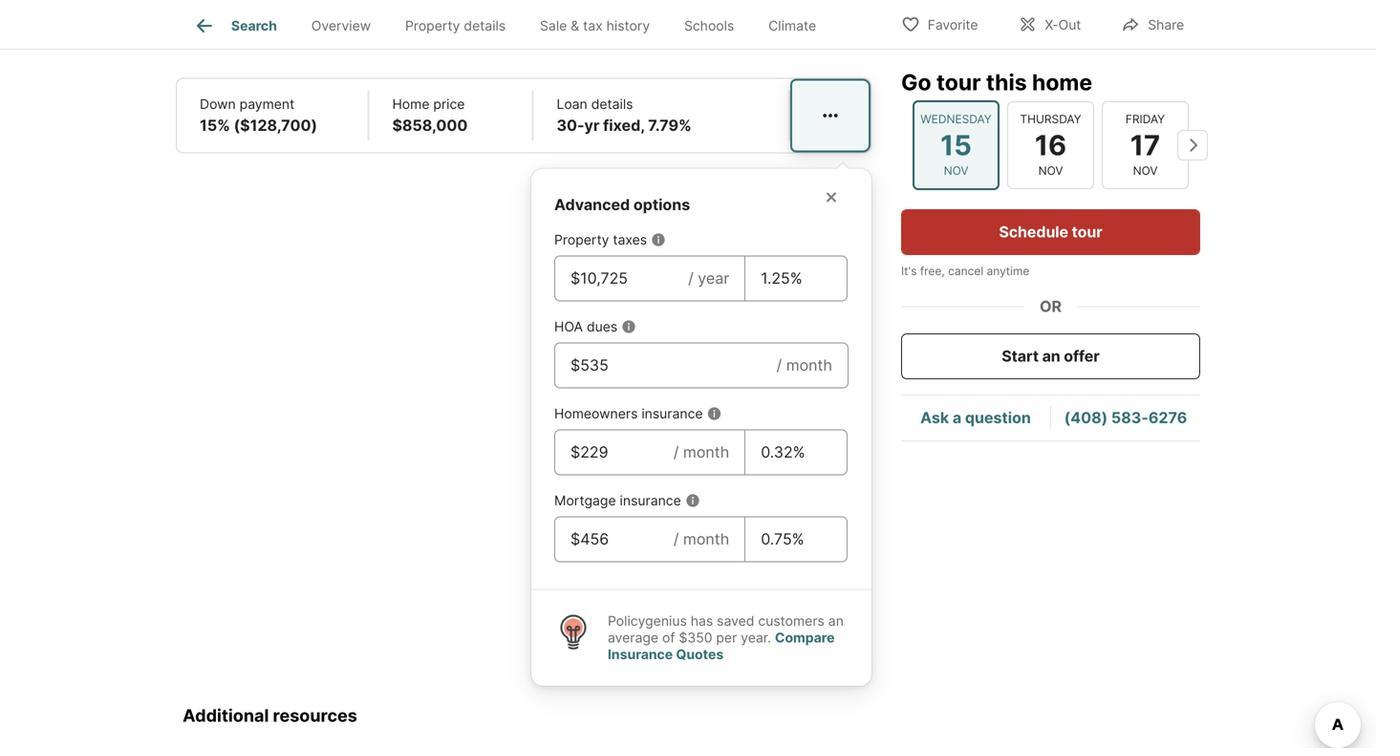 Task type: describe. For each thing, give the bounding box(es) containing it.
/ month for mortgage insurance
[[674, 530, 730, 549]]

home price $858,000
[[392, 96, 468, 135]]

down
[[200, 96, 236, 112]]

home
[[1033, 69, 1093, 96]]

0 vertical spatial insurance
[[274, 26, 344, 45]]

loan details 30-yr fixed, 7.79%
[[557, 96, 692, 135]]

sale
[[540, 17, 567, 34]]

year.
[[741, 630, 772, 646]]

details for property details
[[464, 17, 506, 34]]

search link
[[193, 14, 277, 37]]

($128,700)
[[234, 116, 317, 135]]

search
[[231, 17, 277, 34]]

6276
[[1149, 409, 1188, 427]]

taxes
[[613, 232, 647, 248]]

1 vertical spatial mortgage
[[555, 493, 616, 509]]

thursday
[[1021, 112, 1082, 126]]

additional resources
[[183, 706, 357, 727]]

options
[[634, 195, 691, 214]]

price
[[434, 96, 465, 112]]

mortgage insurance link
[[199, 26, 344, 45]]

nov for 15
[[944, 164, 969, 178]]

/ for property taxes
[[689, 269, 694, 288]]

cancel
[[949, 264, 984, 278]]

average
[[608, 630, 659, 646]]

additional
[[183, 706, 269, 727]]

1 vertical spatial insurance
[[642, 406, 703, 422]]

ask
[[921, 409, 950, 427]]

2 vertical spatial insurance
[[620, 493, 682, 509]]

history
[[607, 17, 650, 34]]

hoa
[[555, 319, 583, 335]]

insurance
[[608, 647, 673, 663]]

this
[[987, 69, 1028, 96]]

home
[[392, 96, 430, 112]]

out
[[1059, 17, 1082, 33]]

$456
[[479, 26, 517, 45]]

(408) 583-6276
[[1065, 409, 1188, 427]]

down payment 15% ($128,700)
[[200, 96, 317, 135]]

x-out
[[1045, 17, 1082, 33]]

wednesday 15 nov
[[921, 112, 992, 178]]

month for mortgage insurance
[[684, 530, 730, 549]]

details for loan details 30-yr fixed, 7.79%
[[592, 96, 633, 112]]

compare
[[775, 630, 835, 646]]

ask a question
[[921, 409, 1032, 427]]

ask a question link
[[921, 409, 1032, 427]]

0 vertical spatial mortgage insurance
[[199, 26, 344, 45]]

dues
[[587, 319, 618, 335]]

tour for schedule
[[1072, 223, 1103, 241]]

start an offer
[[1002, 347, 1100, 366]]

climate tab
[[752, 3, 834, 49]]

schedule tour
[[1000, 223, 1103, 241]]

favorite button
[[885, 4, 995, 44]]

/ for mortgage insurance
[[674, 530, 679, 549]]

favorite
[[928, 17, 979, 33]]

climate
[[769, 17, 817, 34]]

schedule tour button
[[902, 209, 1201, 255]]

tax
[[583, 17, 603, 34]]

start an offer button
[[902, 334, 1201, 380]]

year
[[698, 269, 730, 288]]

1 horizontal spatial mortgage insurance
[[555, 493, 682, 509]]

15
[[941, 128, 972, 162]]

property details tab
[[388, 3, 523, 49]]

lightbulb icon element
[[555, 613, 608, 663]]

month for hoa dues
[[787, 356, 833, 375]]

/ year
[[689, 269, 730, 288]]

question
[[966, 409, 1032, 427]]

a
[[953, 409, 962, 427]]

sale & tax history
[[540, 17, 650, 34]]

yr
[[585, 116, 600, 135]]

/ for hoa dues
[[777, 356, 782, 375]]

(408) 583-6276 link
[[1065, 409, 1188, 427]]

tooltip containing advanced options
[[532, 153, 1228, 686]]



Task type: vqa. For each thing, say whether or not it's contained in the screenshot.
583-
yes



Task type: locate. For each thing, give the bounding box(es) containing it.
0 horizontal spatial mortgage insurance
[[199, 26, 344, 45]]

17
[[1131, 128, 1161, 162]]

1 horizontal spatial details
[[592, 96, 633, 112]]

thursday 16 nov
[[1021, 112, 1082, 178]]

sale & tax history tab
[[523, 3, 667, 49]]

1 vertical spatial tour
[[1072, 223, 1103, 241]]

nov down "17"
[[1134, 164, 1158, 178]]

it's
[[902, 264, 917, 278]]

property taxes
[[555, 232, 647, 248]]

2 horizontal spatial nov
[[1134, 164, 1158, 178]]

0 horizontal spatial tour
[[937, 69, 982, 96]]

0 vertical spatial mortgage
[[199, 26, 270, 45]]

1 nov from the left
[[944, 164, 969, 178]]

mortgage insurance up payment
[[199, 26, 344, 45]]

15%
[[200, 116, 230, 135]]

1 horizontal spatial nov
[[1039, 164, 1064, 178]]

compare insurance quotes link
[[608, 630, 835, 663]]

friday
[[1126, 112, 1166, 126]]

tour up the wednesday
[[937, 69, 982, 96]]

quotes
[[676, 647, 724, 663]]

property for property taxes
[[555, 232, 610, 248]]

/ month for homeowners insurance
[[674, 443, 730, 462]]

/ for homeowners insurance
[[674, 443, 679, 462]]

1 vertical spatial an
[[829, 613, 844, 630]]

per
[[717, 630, 737, 646]]

nov for 16
[[1039, 164, 1064, 178]]

homeowners
[[555, 406, 638, 422]]

1 vertical spatial month
[[684, 443, 730, 462]]

0 horizontal spatial an
[[829, 613, 844, 630]]

anytime
[[987, 264, 1030, 278]]

7.79%
[[649, 116, 692, 135]]

schedule
[[1000, 223, 1069, 241]]

hoa dues
[[555, 319, 618, 335]]

nov down '15'
[[944, 164, 969, 178]]

0 vertical spatial / month
[[777, 356, 833, 375]]

x-
[[1045, 17, 1059, 33]]

mortgage
[[199, 26, 270, 45], [555, 493, 616, 509]]

nov
[[944, 164, 969, 178], [1039, 164, 1064, 178], [1134, 164, 1158, 178]]

583-
[[1112, 409, 1149, 427]]

1 horizontal spatial mortgage
[[555, 493, 616, 509]]

go
[[902, 69, 932, 96]]

an
[[1043, 347, 1061, 366], [829, 613, 844, 630]]

loan
[[557, 96, 588, 112]]

overview
[[311, 17, 371, 34]]

$858,000
[[392, 116, 468, 135]]

saved
[[717, 613, 755, 630]]

tour for go
[[937, 69, 982, 96]]

/
[[689, 269, 694, 288], [777, 356, 782, 375], [674, 443, 679, 462], [674, 530, 679, 549]]

advanced
[[555, 195, 630, 214]]

resources
[[273, 706, 357, 727]]

/ month for hoa dues
[[777, 356, 833, 375]]

an up compare
[[829, 613, 844, 630]]

30-
[[557, 116, 585, 135]]

0 vertical spatial tour
[[937, 69, 982, 96]]

tooltip
[[532, 153, 1228, 686]]

3 nov from the left
[[1134, 164, 1158, 178]]

None text field
[[571, 267, 673, 290], [761, 267, 832, 290], [571, 354, 762, 377], [571, 441, 659, 464], [761, 441, 832, 464], [571, 528, 659, 551], [761, 528, 832, 551], [571, 267, 673, 290], [761, 267, 832, 290], [571, 354, 762, 377], [571, 441, 659, 464], [761, 441, 832, 464], [571, 528, 659, 551], [761, 528, 832, 551]]

an inside policygenius has saved customers an average of $350 per year.
[[829, 613, 844, 630]]

free,
[[921, 264, 945, 278]]

None button
[[913, 100, 1000, 190], [1008, 101, 1095, 189], [1102, 101, 1189, 189], [913, 100, 1000, 190], [1008, 101, 1095, 189], [1102, 101, 1189, 189]]

property inside "tab"
[[405, 17, 460, 34]]

offer
[[1064, 347, 1100, 366]]

1 vertical spatial property
[[555, 232, 610, 248]]

1 vertical spatial details
[[592, 96, 633, 112]]

1 horizontal spatial an
[[1043, 347, 1061, 366]]

go tour this home
[[902, 69, 1093, 96]]

property down advanced
[[555, 232, 610, 248]]

0 horizontal spatial details
[[464, 17, 506, 34]]

nov inside the friday 17 nov
[[1134, 164, 1158, 178]]

customers
[[759, 613, 825, 630]]

property details
[[405, 17, 506, 34]]

0 horizontal spatial mortgage
[[199, 26, 270, 45]]

or
[[1040, 297, 1062, 316]]

/ month
[[777, 356, 833, 375], [674, 443, 730, 462], [674, 530, 730, 549]]

details left the sale
[[464, 17, 506, 34]]

start
[[1002, 347, 1039, 366]]

tour right schedule
[[1072, 223, 1103, 241]]

0 vertical spatial details
[[464, 17, 506, 34]]

friday 17 nov
[[1126, 112, 1166, 178]]

policygenius
[[608, 613, 687, 630]]

nov down 16
[[1039, 164, 1064, 178]]

1 vertical spatial / month
[[674, 443, 730, 462]]

has
[[691, 613, 713, 630]]

2 vertical spatial month
[[684, 530, 730, 549]]

&
[[571, 17, 580, 34]]

details inside "tab"
[[464, 17, 506, 34]]

lightbulb icon image
[[555, 613, 593, 652]]

schools tab
[[667, 3, 752, 49]]

(408)
[[1065, 409, 1108, 427]]

1 horizontal spatial property
[[555, 232, 610, 248]]

details up fixed,
[[592, 96, 633, 112]]

0 vertical spatial an
[[1043, 347, 1061, 366]]

mortgage insurance down homeowners insurance
[[555, 493, 682, 509]]

1 vertical spatial mortgage insurance
[[555, 493, 682, 509]]

property left $456
[[405, 17, 460, 34]]

an left the offer
[[1043, 347, 1061, 366]]

2 nov from the left
[[1039, 164, 1064, 178]]

16
[[1035, 128, 1067, 162]]

payment
[[240, 96, 295, 112]]

schools
[[685, 17, 735, 34]]

policygenius has saved customers an average of $350 per year.
[[608, 613, 844, 646]]

mortgage up down
[[199, 26, 270, 45]]

nov inside thursday 16 nov
[[1039, 164, 1064, 178]]

nov inside the wednesday 15 nov
[[944, 164, 969, 178]]

0 vertical spatial month
[[787, 356, 833, 375]]

tour
[[937, 69, 982, 96], [1072, 223, 1103, 241]]

an inside "button"
[[1043, 347, 1061, 366]]

mortgage insurance
[[199, 26, 344, 45], [555, 493, 682, 509]]

overview tab
[[294, 3, 388, 49]]

details inside loan details 30-yr fixed, 7.79%
[[592, 96, 633, 112]]

month for homeowners insurance
[[684, 443, 730, 462]]

0 horizontal spatial property
[[405, 17, 460, 34]]

property for property details
[[405, 17, 460, 34]]

homeowners insurance
[[555, 406, 703, 422]]

next image
[[1178, 130, 1209, 161]]

nov for 17
[[1134, 164, 1158, 178]]

mortgage down homeowners
[[555, 493, 616, 509]]

tour inside button
[[1072, 223, 1103, 241]]

0 horizontal spatial nov
[[944, 164, 969, 178]]

wednesday
[[921, 112, 992, 126]]

of
[[663, 630, 675, 646]]

property
[[405, 17, 460, 34], [555, 232, 610, 248]]

fixed,
[[603, 116, 645, 135]]

1 horizontal spatial tour
[[1072, 223, 1103, 241]]

0 vertical spatial property
[[405, 17, 460, 34]]

insurance
[[274, 26, 344, 45], [642, 406, 703, 422], [620, 493, 682, 509]]

month
[[787, 356, 833, 375], [684, 443, 730, 462], [684, 530, 730, 549]]

share button
[[1106, 4, 1201, 44]]

compare insurance quotes
[[608, 630, 835, 663]]

tab list containing search
[[176, 0, 849, 49]]

2 vertical spatial / month
[[674, 530, 730, 549]]

share
[[1149, 17, 1185, 33]]

$350
[[679, 630, 713, 646]]

property inside tooltip
[[555, 232, 610, 248]]

advanced options
[[555, 195, 691, 214]]

details
[[464, 17, 506, 34], [592, 96, 633, 112]]

tab list
[[176, 0, 849, 49]]

x-out button
[[1002, 4, 1098, 44]]

it's free, cancel anytime
[[902, 264, 1030, 278]]



